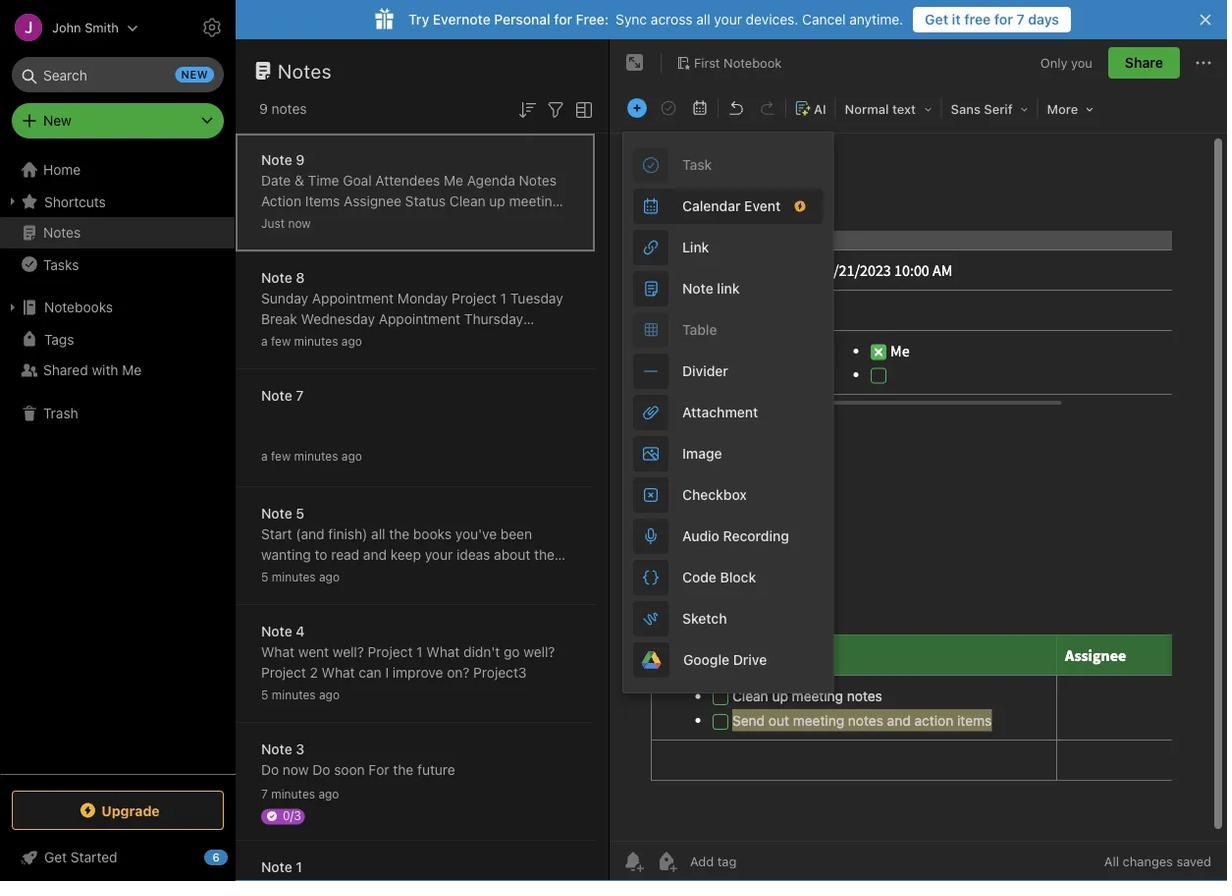 Task type: vqa. For each thing, say whether or not it's contained in the screenshot.
Apps in tab list
no



Task type: describe. For each thing, give the bounding box(es) containing it.
try
[[409, 11, 429, 28]]

1 vertical spatial meeting
[[361, 214, 412, 230]]

task inside dropdown list menu
[[683, 157, 712, 173]]

and inside start (and finish) all the books you've been wanting to read and keep your ideas about them all in one place. tip: if you're reading a physical book, take pictu...
[[363, 547, 387, 563]]

days
[[1029, 11, 1060, 28]]

monday
[[398, 290, 448, 306]]

out
[[337, 214, 357, 230]]

block
[[721, 569, 757, 585]]

Heading level field
[[838, 94, 940, 123]]

assignee
[[344, 193, 402, 209]]

1 horizontal spatial meeting
[[509, 193, 561, 209]]

up
[[490, 193, 506, 209]]

1 vertical spatial a
[[261, 449, 268, 463]]

first notebook button
[[670, 49, 789, 77]]

expand notebooks image
[[5, 300, 21, 315]]

tasks
[[43, 256, 79, 272]]

Font family field
[[944, 94, 1036, 123]]

1 inside "button"
[[296, 859, 303, 875]]

tags button
[[0, 323, 235, 355]]

table link
[[624, 309, 833, 351]]

note for note 9
[[261, 152, 292, 168]]

notes inside date & time goal attendees me agenda notes action items assignee status clean up meeting notes send out meeting notes and action items
[[519, 172, 557, 189]]

2 a few minutes ago from the top
[[261, 449, 362, 463]]

minutes down wanting
[[272, 570, 316, 584]]

ago down wednesday
[[342, 334, 362, 348]]

evernote
[[433, 11, 491, 28]]

get started
[[44, 849, 117, 865]]

action
[[261, 193, 302, 209]]

1 horizontal spatial your
[[714, 11, 742, 28]]

time
[[308, 172, 339, 189]]

1 vertical spatial 9
[[296, 152, 305, 168]]

date & time goal attendees me agenda notes action items assignee status clean up meeting notes send out meeting notes and action items
[[261, 172, 561, 230]]

notes up note 9
[[272, 101, 307, 117]]

for
[[369, 762, 390, 778]]

note for note link
[[683, 280, 714, 297]]

physical
[[509, 567, 560, 583]]

your inside start (and finish) all the books you've been wanting to read and keep your ideas about them all in one place. tip: if you're reading a physical book, take pictu...
[[425, 547, 453, 563]]

ideas
[[457, 547, 490, 563]]

tasks button
[[0, 248, 235, 280]]

image link
[[624, 433, 833, 474]]

get it free for 7 days
[[925, 11, 1060, 28]]

recording
[[723, 528, 790, 544]]

audio recording link
[[624, 516, 833, 557]]

dropdown list menu
[[624, 144, 833, 681]]

note link
[[683, 280, 740, 297]]

didn't
[[464, 644, 500, 660]]

and inside date & time goal attendees me agenda notes action items assignee status clean up meeting notes send out meeting notes and action items
[[455, 214, 479, 230]]

all
[[1105, 854, 1120, 869]]

ago down soon
[[319, 787, 339, 801]]

ai button
[[789, 94, 833, 123]]

1 a few minutes ago from the top
[[261, 334, 362, 348]]

sync
[[616, 11, 647, 28]]

start
[[261, 526, 292, 542]]

if
[[391, 567, 399, 583]]

table
[[683, 322, 717, 338]]

0 horizontal spatial 3
[[296, 741, 305, 757]]

trash
[[43, 405, 78, 421]]

it
[[952, 11, 961, 28]]

note for note 4
[[261, 623, 292, 639]]

1 horizontal spatial what
[[322, 664, 355, 681]]

add a reminder image
[[622, 850, 645, 873]]

note 1
[[261, 859, 303, 875]]

went
[[298, 644, 329, 660]]

drive
[[733, 652, 767, 668]]

more actions image
[[1192, 51, 1216, 75]]

get for get it free for 7 days
[[925, 11, 949, 28]]

across
[[651, 11, 693, 28]]

8
[[296, 270, 305, 286]]

only you
[[1041, 55, 1093, 70]]

for for free:
[[554, 11, 573, 28]]

divider
[[683, 363, 729, 379]]

shared with me link
[[0, 355, 235, 386]]

code
[[683, 569, 717, 585]]

items
[[305, 193, 340, 209]]

i
[[385, 664, 389, 681]]

Sort options field
[[516, 96, 539, 122]]

5 minutes ago for project
[[261, 688, 340, 702]]

task link
[[624, 144, 833, 186]]

&
[[295, 172, 304, 189]]

personal
[[494, 11, 551, 28]]

ai
[[814, 102, 827, 116]]

2 well? from the left
[[524, 644, 555, 660]]

you're
[[403, 567, 442, 583]]

2 inside 'what went well? project 1 what didn't go well? project 2 what can i improve on? project3'
[[310, 664, 318, 681]]

notes link
[[0, 217, 235, 248]]

1 do from the left
[[261, 762, 279, 778]]

Help and Learning task checklist field
[[0, 842, 236, 873]]

normal
[[845, 102, 889, 116]]

2 vertical spatial all
[[261, 567, 275, 583]]

note 1 button
[[236, 841, 595, 881]]

1 vertical spatial all
[[371, 526, 386, 542]]

just
[[261, 217, 285, 230]]

note 7
[[261, 387, 304, 404]]

agenda
[[467, 172, 516, 189]]

reading
[[446, 567, 494, 583]]

get for get started
[[44, 849, 67, 865]]

new search field
[[26, 57, 214, 92]]

5 for note 4
[[261, 688, 269, 702]]

1 few from the top
[[271, 334, 291, 348]]

0 vertical spatial break
[[261, 311, 298, 327]]

smith
[[85, 20, 119, 35]]

friday
[[322, 331, 361, 348]]

a inside start (and finish) all the books you've been wanting to read and keep your ideas about them all in one place. tip: if you're reading a physical book, take pictu...
[[497, 567, 505, 583]]

Add tag field
[[689, 853, 836, 870]]

2 horizontal spatial what
[[427, 644, 460, 660]]

text
[[893, 102, 916, 116]]

minutes up note 5
[[294, 449, 338, 463]]

5 for note 5
[[261, 570, 269, 584]]

notebook
[[724, 55, 782, 70]]

notebooks link
[[0, 292, 235, 323]]

(and
[[296, 526, 325, 542]]

project up i
[[368, 644, 413, 660]]

note 4
[[261, 623, 305, 639]]

link link
[[624, 227, 833, 268]]

Search text field
[[26, 57, 210, 92]]

1 vertical spatial the
[[393, 762, 414, 778]]

future
[[417, 762, 455, 778]]

share
[[1126, 55, 1164, 71]]

Note Editor text field
[[610, 134, 1228, 841]]

notes down action
[[261, 214, 297, 230]]

undo image
[[723, 94, 750, 122]]

shared with me
[[43, 362, 142, 378]]

note 5
[[261, 505, 305, 522]]

checkbox link
[[624, 474, 833, 516]]

add filters image
[[544, 98, 568, 122]]

just now
[[261, 217, 311, 230]]

0 vertical spatial appointment
[[312, 290, 394, 306]]

with
[[92, 362, 118, 378]]

shortcuts
[[44, 193, 106, 209]]

note 8
[[261, 270, 305, 286]]

project down the sunday
[[261, 331, 306, 348]]

free:
[[576, 11, 609, 28]]



Task type: locate. For each thing, give the bounding box(es) containing it.
0 vertical spatial now
[[288, 217, 311, 230]]

note for note 1
[[261, 859, 292, 875]]

book,
[[261, 588, 297, 604]]

0 horizontal spatial me
[[122, 362, 142, 378]]

1 horizontal spatial me
[[444, 172, 464, 189]]

and down clean
[[455, 214, 479, 230]]

attendees
[[376, 172, 440, 189]]

do down note 3
[[261, 762, 279, 778]]

well? right go in the bottom of the page
[[524, 644, 555, 660]]

9 up &
[[296, 152, 305, 168]]

checkbox
[[683, 487, 747, 503]]

0 vertical spatial task
[[683, 157, 712, 173]]

note inside "button"
[[261, 859, 292, 875]]

1 horizontal spatial all
[[371, 526, 386, 542]]

1 for what
[[417, 644, 423, 660]]

notes up tasks
[[43, 224, 81, 241]]

2 inside sunday appointment monday project 1 tuesday break wednesday appointment thursday project 2 friday task 3 saturday break
[[310, 331, 318, 348]]

1 5 minutes ago from the top
[[261, 570, 340, 584]]

get inside 'help and learning task checklist' field
[[44, 849, 67, 865]]

saved
[[1177, 854, 1212, 869]]

1 horizontal spatial get
[[925, 11, 949, 28]]

1 horizontal spatial notes
[[278, 59, 332, 82]]

5 left in
[[261, 570, 269, 584]]

sans
[[951, 102, 981, 116]]

note 9
[[261, 152, 305, 168]]

7 inside get it free for 7 days button
[[1017, 11, 1025, 28]]

can
[[359, 664, 382, 681]]

9 up note 9
[[259, 101, 268, 117]]

1
[[501, 290, 507, 306], [417, 644, 423, 660], [296, 859, 303, 875]]

do left soon
[[313, 762, 330, 778]]

0 vertical spatial the
[[389, 526, 410, 542]]

0 vertical spatial notes
[[278, 59, 332, 82]]

google drive link
[[624, 639, 833, 681]]

sunday appointment monday project 1 tuesday break wednesday appointment thursday project 2 friday task 3 saturday break
[[261, 290, 563, 348]]

anytime.
[[850, 11, 904, 28]]

View options field
[[568, 96, 596, 122]]

0 vertical spatial all
[[697, 11, 711, 28]]

what left can
[[322, 664, 355, 681]]

for inside button
[[995, 11, 1014, 28]]

upgrade button
[[12, 791, 224, 830]]

1 vertical spatial 5
[[261, 570, 269, 584]]

note inside dropdown list menu
[[683, 280, 714, 297]]

action
[[483, 214, 522, 230]]

1 2 from the top
[[310, 331, 318, 348]]

2 horizontal spatial 1
[[501, 290, 507, 306]]

5 minutes ago up take
[[261, 570, 340, 584]]

normal text
[[845, 102, 916, 116]]

items
[[525, 214, 560, 230]]

get left started
[[44, 849, 67, 865]]

notes up 9 notes
[[278, 59, 332, 82]]

tuesday
[[510, 290, 563, 306]]

your down books
[[425, 547, 453, 563]]

1 inside 'what went well? project 1 what didn't go well? project 2 what can i improve on? project3'
[[417, 644, 423, 660]]

appointment up wednesday
[[312, 290, 394, 306]]

note down the sunday
[[261, 387, 292, 404]]

0 horizontal spatial your
[[425, 547, 453, 563]]

1 horizontal spatial 1
[[417, 644, 423, 660]]

first notebook
[[694, 55, 782, 70]]

get
[[925, 11, 949, 28], [44, 849, 67, 865]]

been
[[501, 526, 532, 542]]

3 left saturday
[[397, 331, 406, 348]]

get it free for 7 days button
[[914, 7, 1072, 32]]

for
[[554, 11, 573, 28], [995, 11, 1014, 28]]

a few minutes ago up note 5
[[261, 449, 362, 463]]

0 vertical spatial 5
[[296, 505, 305, 522]]

0 vertical spatial few
[[271, 334, 291, 348]]

home link
[[0, 154, 236, 186]]

note right click to collapse image
[[261, 859, 292, 875]]

notebooks
[[44, 299, 113, 315]]

break down thursday
[[469, 331, 506, 348]]

1 horizontal spatial for
[[995, 11, 1014, 28]]

the
[[389, 526, 410, 542], [393, 762, 414, 778]]

your up first notebook "button"
[[714, 11, 742, 28]]

google drive
[[684, 652, 767, 668]]

note up 'date'
[[261, 152, 292, 168]]

goal
[[343, 172, 372, 189]]

changes
[[1123, 854, 1174, 869]]

them
[[534, 547, 567, 563]]

the right 'for'
[[393, 762, 414, 778]]

1 vertical spatial me
[[122, 362, 142, 378]]

1 inside sunday appointment monday project 1 tuesday break wednesday appointment thursday project 2 friday task 3 saturday break
[[501, 290, 507, 306]]

2 vertical spatial 5
[[261, 688, 269, 702]]

1 vertical spatial appointment
[[379, 311, 461, 327]]

1 horizontal spatial do
[[313, 762, 330, 778]]

1 well? from the left
[[333, 644, 364, 660]]

2 vertical spatial a
[[497, 567, 505, 583]]

More field
[[1041, 94, 1101, 123]]

a few minutes ago down wednesday
[[261, 334, 362, 348]]

for right free on the right of the page
[[995, 11, 1014, 28]]

9
[[259, 101, 268, 117], [296, 152, 305, 168]]

trash link
[[0, 398, 235, 429]]

to
[[315, 547, 328, 563]]

2 5 minutes ago from the top
[[261, 688, 340, 702]]

minutes up 0/3
[[271, 787, 315, 801]]

meeting down assignee
[[361, 214, 412, 230]]

the up "keep"
[[389, 526, 410, 542]]

audio
[[683, 528, 720, 544]]

note for note 5
[[261, 505, 292, 522]]

1 horizontal spatial break
[[469, 331, 506, 348]]

0 horizontal spatial all
[[261, 567, 275, 583]]

2 left friday
[[310, 331, 318, 348]]

a few minutes ago
[[261, 334, 362, 348], [261, 449, 362, 463]]

only
[[1041, 55, 1068, 70]]

break
[[261, 311, 298, 327], [469, 331, 506, 348]]

0 vertical spatial a few minutes ago
[[261, 334, 362, 348]]

note for note 3
[[261, 741, 292, 757]]

get inside get it free for 7 days button
[[925, 11, 949, 28]]

0 vertical spatial get
[[925, 11, 949, 28]]

0 horizontal spatial for
[[554, 11, 573, 28]]

note left link
[[683, 280, 714, 297]]

start (and finish) all the books you've been wanting to read and keep your ideas about them all in one place. tip: if you're reading a physical book, take pictu...
[[261, 526, 567, 604]]

0 vertical spatial me
[[444, 172, 464, 189]]

0 vertical spatial 2
[[310, 331, 318, 348]]

take
[[300, 588, 327, 604]]

note for note 8
[[261, 270, 292, 286]]

1 horizontal spatial and
[[455, 214, 479, 230]]

0 horizontal spatial well?
[[333, 644, 364, 660]]

0 vertical spatial and
[[455, 214, 479, 230]]

note up start on the bottom
[[261, 505, 292, 522]]

1 horizontal spatial 3
[[397, 331, 406, 348]]

what up on?
[[427, 644, 460, 660]]

notes down status
[[416, 214, 451, 230]]

note up 7 minutes ago
[[261, 741, 292, 757]]

ago down went
[[319, 688, 340, 702]]

all right finish)
[[371, 526, 386, 542]]

1 vertical spatial now
[[283, 762, 309, 778]]

event
[[745, 198, 781, 214]]

More actions field
[[1192, 47, 1216, 79]]

0 horizontal spatial and
[[363, 547, 387, 563]]

7 down wednesday
[[296, 387, 304, 404]]

me inside date & time goal attendees me agenda notes action items assignee status clean up meeting notes send out meeting notes and action items
[[444, 172, 464, 189]]

calendar
[[683, 198, 741, 214]]

1 vertical spatial few
[[271, 449, 291, 463]]

2 horizontal spatial all
[[697, 11, 711, 28]]

finish)
[[328, 526, 368, 542]]

0 vertical spatial meeting
[[509, 193, 561, 209]]

pictu...
[[331, 588, 375, 604]]

all left in
[[261, 567, 275, 583]]

1 for from the left
[[554, 11, 573, 28]]

get left it
[[925, 11, 949, 28]]

me up clean
[[444, 172, 464, 189]]

1 for tuesday
[[501, 290, 507, 306]]

0 horizontal spatial notes
[[43, 224, 81, 241]]

notes up items
[[519, 172, 557, 189]]

0 horizontal spatial do
[[261, 762, 279, 778]]

7
[[1017, 11, 1025, 28], [296, 387, 304, 404], [261, 787, 268, 801]]

and up tip:
[[363, 547, 387, 563]]

minutes
[[294, 334, 338, 348], [294, 449, 338, 463], [272, 570, 316, 584], [272, 688, 316, 702], [271, 787, 315, 801]]

wanting
[[261, 547, 311, 563]]

0 vertical spatial 3
[[397, 331, 406, 348]]

5 minutes ago for to
[[261, 570, 340, 584]]

what down 'note 4'
[[261, 644, 295, 660]]

a up note 5
[[261, 449, 268, 463]]

6
[[213, 851, 220, 864]]

for for 7
[[995, 11, 1014, 28]]

2 horizontal spatial 7
[[1017, 11, 1025, 28]]

5 minutes ago down went
[[261, 688, 340, 702]]

new button
[[12, 103, 224, 138]]

a down the sunday
[[261, 334, 268, 348]]

shortcuts button
[[0, 186, 235, 217]]

shared
[[43, 362, 88, 378]]

task up calendar at top right
[[683, 157, 712, 173]]

tree containing home
[[0, 154, 236, 773]]

0 horizontal spatial get
[[44, 849, 67, 865]]

well? up can
[[333, 644, 364, 660]]

minutes down went
[[272, 688, 316, 702]]

appointment down monday
[[379, 311, 461, 327]]

calendar event image
[[687, 94, 714, 122]]

do now do soon for the future
[[261, 762, 455, 778]]

0 horizontal spatial 1
[[296, 859, 303, 875]]

1 vertical spatial break
[[469, 331, 506, 348]]

note up the sunday
[[261, 270, 292, 286]]

ago up finish)
[[342, 449, 362, 463]]

calendar event
[[683, 198, 781, 214]]

2 down went
[[310, 664, 318, 681]]

few up note 5
[[271, 449, 291, 463]]

john
[[52, 20, 81, 35]]

what went well? project 1 what didn't go well? project 2 what can i improve on? project3
[[261, 644, 555, 681]]

now for just
[[288, 217, 311, 230]]

and
[[455, 214, 479, 230], [363, 547, 387, 563]]

you
[[1072, 55, 1093, 70]]

1 down 0/3
[[296, 859, 303, 875]]

ago
[[342, 334, 362, 348], [342, 449, 362, 463], [319, 570, 340, 584], [319, 688, 340, 702], [319, 787, 339, 801]]

7 minutes ago
[[261, 787, 339, 801]]

0 vertical spatial 7
[[1017, 11, 1025, 28]]

read
[[331, 547, 360, 563]]

0 horizontal spatial what
[[261, 644, 295, 660]]

now down note 3
[[283, 762, 309, 778]]

task right friday
[[364, 331, 393, 348]]

expand note image
[[624, 51, 647, 75]]

image
[[683, 445, 722, 462]]

the inside start (and finish) all the books you've been wanting to read and keep your ideas about them all in one place. tip: if you're reading a physical book, take pictu...
[[389, 526, 410, 542]]

one
[[294, 567, 317, 583]]

notes inside notes link
[[43, 224, 81, 241]]

2 do from the left
[[313, 762, 330, 778]]

new
[[181, 68, 208, 81]]

1 vertical spatial get
[[44, 849, 67, 865]]

minutes down wednesday
[[294, 334, 338, 348]]

clean
[[450, 193, 486, 209]]

0 horizontal spatial meeting
[[361, 214, 412, 230]]

2 2 from the top
[[310, 664, 318, 681]]

you've
[[456, 526, 497, 542]]

date
[[261, 172, 291, 189]]

2 vertical spatial 7
[[261, 787, 268, 801]]

click to collapse image
[[228, 845, 243, 868]]

a down about at the bottom
[[497, 567, 505, 583]]

2 vertical spatial 1
[[296, 859, 303, 875]]

attachment link
[[624, 392, 833, 433]]

2 vertical spatial notes
[[43, 224, 81, 241]]

note left 4 at the bottom left
[[261, 623, 292, 639]]

1 vertical spatial 5 minutes ago
[[261, 688, 340, 702]]

task inside sunday appointment monday project 1 tuesday break wednesday appointment thursday project 2 friday task 3 saturday break
[[364, 331, 393, 348]]

3 inside sunday appointment monday project 1 tuesday break wednesday appointment thursday project 2 friday task 3 saturday break
[[397, 331, 406, 348]]

all right across
[[697, 11, 711, 28]]

audio recording
[[683, 528, 790, 544]]

appointment
[[312, 290, 394, 306], [379, 311, 461, 327]]

7 down note 3
[[261, 787, 268, 801]]

ago down to
[[319, 570, 340, 584]]

7 left days
[[1017, 11, 1025, 28]]

1 up thursday
[[501, 290, 507, 306]]

1 vertical spatial your
[[425, 547, 453, 563]]

0 vertical spatial a
[[261, 334, 268, 348]]

1 horizontal spatial task
[[683, 157, 712, 173]]

Insert field
[[623, 94, 652, 122]]

5 up note 3
[[261, 688, 269, 702]]

sketch link
[[624, 598, 833, 639]]

meeting up items
[[509, 193, 561, 209]]

few down the sunday
[[271, 334, 291, 348]]

few
[[271, 334, 291, 348], [271, 449, 291, 463]]

add tag image
[[655, 850, 679, 873]]

note for note 7
[[261, 387, 292, 404]]

1 vertical spatial and
[[363, 547, 387, 563]]

1 up improve
[[417, 644, 423, 660]]

project down went
[[261, 664, 306, 681]]

project up thursday
[[452, 290, 497, 306]]

1 vertical spatial task
[[364, 331, 393, 348]]

0 vertical spatial 5 minutes ago
[[261, 570, 340, 584]]

books
[[413, 526, 452, 542]]

1 vertical spatial notes
[[519, 172, 557, 189]]

Add filters field
[[544, 96, 568, 122]]

1 horizontal spatial 9
[[296, 152, 305, 168]]

4
[[296, 623, 305, 639]]

on?
[[447, 664, 470, 681]]

3 up 7 minutes ago
[[296, 741, 305, 757]]

home
[[43, 162, 81, 178]]

1 vertical spatial 3
[[296, 741, 305, 757]]

0 vertical spatial 9
[[259, 101, 268, 117]]

settings image
[[200, 16, 224, 39]]

tip:
[[363, 567, 387, 583]]

1 vertical spatial 7
[[296, 387, 304, 404]]

1 horizontal spatial well?
[[524, 644, 555, 660]]

5 up (and
[[296, 505, 305, 522]]

free
[[965, 11, 991, 28]]

1 vertical spatial 2
[[310, 664, 318, 681]]

2 horizontal spatial notes
[[519, 172, 557, 189]]

break down the sunday
[[261, 311, 298, 327]]

0 horizontal spatial 9
[[259, 101, 268, 117]]

0 horizontal spatial 7
[[261, 787, 268, 801]]

tree
[[0, 154, 236, 773]]

2 for from the left
[[995, 11, 1014, 28]]

note link link
[[624, 268, 833, 309]]

1 vertical spatial 1
[[417, 644, 423, 660]]

1 horizontal spatial 7
[[296, 387, 304, 404]]

0 vertical spatial 1
[[501, 290, 507, 306]]

Account field
[[0, 8, 138, 47]]

now for do
[[283, 762, 309, 778]]

me right with
[[122, 362, 142, 378]]

now right just on the left top of the page
[[288, 217, 311, 230]]

note window element
[[610, 39, 1228, 881]]

0 vertical spatial your
[[714, 11, 742, 28]]

0 horizontal spatial break
[[261, 311, 298, 327]]

0 horizontal spatial task
[[364, 331, 393, 348]]

1 vertical spatial a few minutes ago
[[261, 449, 362, 463]]

more
[[1048, 102, 1079, 116]]

what
[[261, 644, 295, 660], [427, 644, 460, 660], [322, 664, 355, 681]]

2 few from the top
[[271, 449, 291, 463]]

for left "free:"
[[554, 11, 573, 28]]



